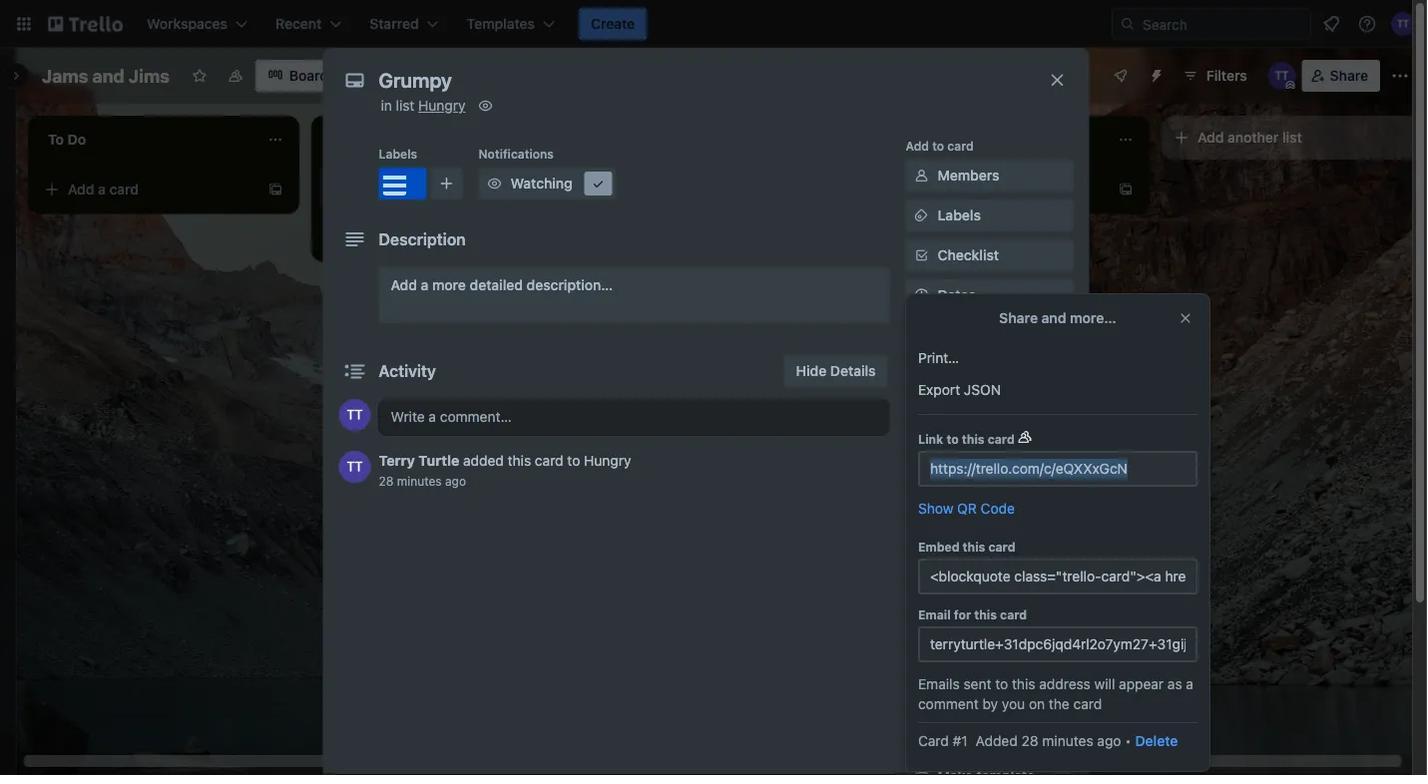 Task type: locate. For each thing, give the bounding box(es) containing it.
ago left the •
[[1097, 733, 1121, 750]]

1 horizontal spatial and
[[1042, 310, 1067, 326]]

print…
[[918, 350, 960, 366]]

0 horizontal spatial as
[[975, 568, 990, 585]]

1 vertical spatial share
[[999, 310, 1038, 326]]

None text field
[[369, 62, 1028, 98]]

share left show menu image
[[1330, 67, 1368, 84]]

1 vertical spatial power-
[[968, 487, 1015, 503]]

list right "in" at top
[[396, 97, 415, 114]]

1 vertical spatial labels
[[938, 207, 981, 224]]

sm image inside "checklist" link
[[912, 246, 932, 266]]

this
[[962, 432, 985, 446], [508, 453, 531, 469], [963, 540, 986, 554], [974, 608, 997, 622], [1012, 676, 1036, 693]]

sm image down notifications
[[485, 174, 505, 194]]

add button button
[[906, 601, 1073, 633]]

share for share and more…
[[999, 310, 1038, 326]]

sm image right hungry link at the top of page
[[476, 96, 496, 116]]

export json link
[[906, 374, 1210, 406]]

sm image inside copy link
[[912, 727, 932, 747]]

hide details link
[[784, 355, 888, 387]]

ups inside add power-ups 'link'
[[1015, 487, 1041, 503]]

1 horizontal spatial 28
[[1022, 733, 1039, 750]]

hungry right "in" at top
[[418, 97, 466, 114]]

1 horizontal spatial hungry
[[584, 453, 631, 469]]

1 vertical spatial list
[[1283, 129, 1302, 146]]

sm image down add to card at the right of page
[[912, 206, 932, 226]]

delete
[[1135, 733, 1178, 750]]

as right appear
[[1168, 676, 1182, 693]]

28 right added
[[1022, 733, 1039, 750]]

share button
[[1302, 60, 1380, 92]]

ago
[[445, 474, 466, 488], [1097, 733, 1121, 750]]

share inside button
[[1330, 67, 1368, 84]]

labels up checklist
[[938, 207, 981, 224]]

minutes down turtle
[[397, 474, 442, 488]]

0 horizontal spatial add a card
[[68, 181, 139, 198]]

in list hungry
[[381, 97, 466, 114]]

a inside the add a more detailed description… link
[[421, 277, 429, 293]]

power ups image
[[1113, 68, 1129, 84]]

as right "mark"
[[975, 568, 990, 585]]

switch to… image
[[14, 14, 34, 34]]

members link
[[906, 160, 1073, 192]]

star or unstar board image
[[192, 68, 207, 84]]

0 horizontal spatial power-
[[906, 458, 948, 472]]

0 vertical spatial ups
[[948, 458, 971, 472]]

card
[[948, 139, 974, 153], [109, 181, 139, 198], [960, 181, 989, 198], [393, 229, 422, 246], [988, 432, 1015, 446], [535, 453, 564, 469], [989, 540, 1016, 554], [1000, 608, 1027, 622], [1074, 696, 1102, 713]]

power-
[[906, 458, 948, 472], [968, 487, 1015, 503]]

ups
[[948, 458, 971, 472], [1015, 487, 1041, 503]]

sm image right the watching
[[588, 174, 608, 194]]

this right added
[[508, 453, 531, 469]]

list right another
[[1283, 129, 1302, 146]]

sm image inside watching button
[[588, 174, 608, 194]]

ago down turtle
[[445, 474, 466, 488]]

sm image down add to card at the right of page
[[912, 166, 932, 186]]

0 horizontal spatial and
[[92, 65, 124, 86]]

share
[[1330, 67, 1368, 84], [999, 310, 1038, 326]]

color: blue, title: none image up grumpy
[[331, 172, 371, 180]]

another
[[1228, 129, 1279, 146]]

fields
[[993, 407, 1032, 423]]

hungry
[[418, 97, 466, 114], [584, 453, 631, 469]]

0 vertical spatial ago
[[445, 474, 466, 488]]

to right link
[[947, 432, 959, 446]]

copy
[[938, 728, 972, 745]]

and
[[92, 65, 124, 86], [1042, 310, 1067, 326]]

create from template… image
[[268, 182, 283, 198]]

add a card for create from template… icon
[[68, 181, 139, 198]]

1 horizontal spatial minutes
[[1042, 733, 1094, 750]]

add a more detailed description…
[[391, 277, 613, 293]]

on
[[1029, 696, 1045, 713]]

add inside "button"
[[938, 608, 964, 625]]

1 horizontal spatial color: blue, title: none image
[[379, 168, 427, 200]]

in
[[381, 97, 392, 114]]

this up you
[[1012, 676, 1036, 693]]

as inside the emails sent to this address will appear as a comment by you on the card
[[1168, 676, 1182, 693]]

primary element
[[0, 0, 1427, 48]]

to inside the emails sent to this address will appear as a comment by you on the card
[[995, 676, 1008, 693]]

0 vertical spatial labels
[[379, 147, 417, 161]]

checklist
[[938, 247, 999, 264]]

Link to this card text field
[[918, 451, 1198, 487]]

2 horizontal spatial add a card
[[918, 181, 989, 198]]

and inside text field
[[92, 65, 124, 86]]

labels down "in" at top
[[379, 147, 417, 161]]

to
[[932, 139, 944, 153], [947, 432, 959, 446], [567, 453, 580, 469], [995, 676, 1008, 693]]

power- inside add power-ups 'link'
[[968, 487, 1015, 503]]

to down write a comment text box
[[567, 453, 580, 469]]

create from template… image
[[1118, 182, 1134, 198]]

ups right qr
[[1015, 487, 1041, 503]]

1 horizontal spatial ups
[[1015, 487, 1041, 503]]

actions
[[906, 660, 950, 674]]

open information menu image
[[1357, 14, 1377, 34]]

color: blue, title: none image up 'description'
[[379, 168, 427, 200]]

add a card
[[68, 181, 139, 198], [918, 181, 989, 198], [351, 229, 422, 246]]

0 vertical spatial minutes
[[397, 474, 442, 488]]

export json
[[918, 382, 1001, 398]]

sm image inside 'cover' link
[[912, 365, 932, 385]]

description…
[[527, 277, 613, 293]]

0 vertical spatial list
[[396, 97, 415, 114]]

2 vertical spatial terry turtle (terryturtle) image
[[339, 451, 371, 483]]

add inside button
[[1198, 129, 1224, 146]]

sm image left copy
[[912, 727, 932, 747]]

watching button
[[479, 168, 616, 200]]

0 vertical spatial share
[[1330, 67, 1368, 84]]

print… link
[[906, 342, 1210, 374]]

0 horizontal spatial list
[[396, 97, 415, 114]]

•
[[1125, 733, 1132, 750]]

0 horizontal spatial ago
[[445, 474, 466, 488]]

embed
[[918, 540, 960, 554]]

this inside terry turtle added this card to hungry 28 minutes ago
[[508, 453, 531, 469]]

watching
[[511, 175, 573, 192]]

0 vertical spatial 28
[[379, 474, 394, 488]]

search image
[[1120, 16, 1136, 32]]

1 horizontal spatial as
[[1168, 676, 1182, 693]]

the
[[1049, 696, 1070, 713]]

a inside the emails sent to this address will appear as a comment by you on the card
[[1186, 676, 1194, 693]]

description
[[379, 230, 466, 249]]

qr
[[957, 501, 977, 517]]

1 vertical spatial hungry
[[584, 453, 631, 469]]

jams
[[42, 65, 88, 86]]

1 vertical spatial and
[[1042, 310, 1067, 326]]

hungry down write a comment text box
[[584, 453, 631, 469]]

0 horizontal spatial ups
[[948, 458, 971, 472]]

ago inside terry turtle added this card to hungry 28 minutes ago
[[445, 474, 466, 488]]

and for jams
[[92, 65, 124, 86]]

0 horizontal spatial 28
[[379, 474, 394, 488]]

card inside the emails sent to this address will appear as a comment by you on the card
[[1074, 696, 1102, 713]]

sm image inside watching button
[[485, 174, 505, 194]]

appear
[[1119, 676, 1164, 693]]

and left more…
[[1042, 310, 1067, 326]]

0 horizontal spatial hungry
[[418, 97, 466, 114]]

1 horizontal spatial ago
[[1097, 733, 1121, 750]]

0 vertical spatial and
[[92, 65, 124, 86]]

2 horizontal spatial add a card button
[[886, 174, 1110, 206]]

this inside the emails sent to this address will appear as a comment by you on the card
[[1012, 676, 1036, 693]]

sm image left checklist
[[912, 246, 932, 266]]

color: blue, title: none image
[[379, 168, 427, 200], [331, 172, 371, 180]]

to inside terry turtle added this card to hungry 28 minutes ago
[[567, 453, 580, 469]]

this down custom at bottom right
[[962, 432, 985, 446]]

1 horizontal spatial share
[[1330, 67, 1368, 84]]

show menu image
[[1390, 66, 1410, 86]]

1 horizontal spatial add a card button
[[319, 222, 543, 254]]

and left jims
[[92, 65, 124, 86]]

ups down link to this card
[[948, 458, 971, 472]]

1 horizontal spatial power-
[[968, 487, 1015, 503]]

0 vertical spatial as
[[975, 568, 990, 585]]

add another list button
[[1162, 116, 1427, 160]]

minutes
[[397, 474, 442, 488], [1042, 733, 1094, 750]]

sm image for labels
[[912, 206, 932, 226]]

emails
[[918, 676, 960, 693]]

28 down terry
[[379, 474, 394, 488]]

0 horizontal spatial share
[[999, 310, 1038, 326]]

1 vertical spatial as
[[1168, 676, 1182, 693]]

1 horizontal spatial list
[[1283, 129, 1302, 146]]

sm image left cover
[[912, 365, 932, 385]]

1 vertical spatial minutes
[[1042, 733, 1094, 750]]

details
[[830, 363, 876, 379]]

terry turtle (terryturtle) image
[[1268, 62, 1296, 90], [339, 399, 371, 431], [339, 451, 371, 483]]

as
[[975, 568, 990, 585], [1168, 676, 1182, 693]]

to up by
[[995, 676, 1008, 693]]

0 vertical spatial hungry
[[418, 97, 466, 114]]

sm image down card
[[912, 767, 932, 776]]

link to this card
[[918, 432, 1015, 446]]

Email for this card text field
[[918, 627, 1198, 663]]

Write a comment text field
[[379, 399, 890, 435]]

a
[[98, 181, 106, 198], [948, 181, 956, 198], [381, 229, 389, 246], [421, 277, 429, 293], [1186, 676, 1194, 693]]

terry turtle (terryturtle) image
[[1391, 12, 1415, 36]]

labels
[[379, 147, 417, 161], [938, 207, 981, 224]]

card #1 added 28 minutes ago • delete
[[918, 733, 1178, 750]]

sm image
[[485, 174, 505, 194], [912, 206, 932, 226], [912, 246, 932, 266], [912, 365, 932, 385]]

share for share
[[1330, 67, 1368, 84]]

0 horizontal spatial add a card button
[[36, 174, 260, 206]]

sm image for checklist
[[912, 246, 932, 266]]

turtle
[[419, 453, 459, 469]]

sm image down actions
[[912, 687, 932, 707]]

Embed this card text field
[[918, 559, 1198, 595]]

0 vertical spatial terry turtle (terryturtle) image
[[1268, 62, 1296, 90]]

0 horizontal spatial minutes
[[397, 474, 442, 488]]

hungry link
[[418, 97, 466, 114]]

share up attachment
[[999, 310, 1038, 326]]

minutes down the in the right of the page
[[1042, 733, 1094, 750]]

1 vertical spatial ups
[[1015, 487, 1041, 503]]

list
[[396, 97, 415, 114], [1283, 129, 1302, 146]]

1 horizontal spatial add a card
[[351, 229, 422, 246]]

and for share
[[1042, 310, 1067, 326]]

added
[[463, 453, 504, 469]]

sm image inside labels link
[[912, 206, 932, 226]]

sm image
[[476, 96, 496, 116], [912, 166, 932, 186], [588, 174, 608, 194], [912, 687, 932, 707], [912, 727, 932, 747], [912, 767, 932, 776]]



Task type: vqa. For each thing, say whether or not it's contained in the screenshot.
the add inside the Add a more detailed description… link
yes



Task type: describe. For each thing, give the bounding box(es) containing it.
by
[[983, 696, 998, 713]]

copy link
[[906, 721, 1073, 753]]

dates
[[938, 287, 976, 303]]

move
[[938, 688, 973, 705]]

close popover image
[[1178, 310, 1194, 326]]

hide details
[[796, 363, 876, 379]]

customize views image
[[350, 66, 370, 86]]

add a more detailed description… link
[[379, 268, 890, 323]]

0 horizontal spatial color: blue, title: none image
[[331, 172, 371, 180]]

will
[[1095, 676, 1115, 693]]

Search field
[[1136, 9, 1311, 39]]

add power-ups
[[938, 487, 1041, 503]]

add a card for create from template… image
[[918, 181, 989, 198]]

activity
[[379, 362, 436, 381]]

more…
[[1070, 310, 1117, 326]]

custom fields button
[[906, 405, 1073, 425]]

automation
[[906, 538, 974, 552]]

hungry inside terry turtle added this card to hungry 28 minutes ago
[[584, 453, 631, 469]]

add another list
[[1198, 129, 1302, 146]]

1 horizontal spatial labels
[[938, 207, 981, 224]]

mark as good idea
[[938, 568, 1061, 585]]

#1
[[953, 733, 968, 750]]

add to card
[[906, 139, 974, 153]]

add button
[[938, 608, 1011, 625]]

custom
[[938, 407, 989, 423]]

hide
[[796, 363, 827, 379]]

minutes inside terry turtle added this card to hungry 28 minutes ago
[[397, 474, 442, 488]]

0 notifications image
[[1320, 12, 1343, 36]]

code
[[981, 501, 1015, 517]]

filters button
[[1177, 60, 1253, 92]]

added
[[976, 733, 1018, 750]]

more
[[432, 277, 466, 293]]

detailed
[[470, 277, 523, 293]]

board
[[289, 67, 328, 84]]

create button
[[579, 8, 647, 40]]

1 vertical spatial ago
[[1097, 733, 1121, 750]]

0 vertical spatial power-
[[906, 458, 948, 472]]

jims
[[129, 65, 170, 86]]

sm image inside 'members' link
[[912, 166, 932, 186]]

automation image
[[1141, 60, 1169, 88]]

filters
[[1207, 67, 1247, 84]]

grumpy link
[[331, 184, 563, 204]]

add inside 'link'
[[938, 487, 964, 503]]

you
[[1002, 696, 1025, 713]]

workspace visible image
[[227, 68, 243, 84]]

mark as good idea button
[[906, 561, 1073, 593]]

to up members at the right top
[[932, 139, 944, 153]]

delete button
[[1135, 732, 1178, 752]]

Board name text field
[[32, 60, 180, 92]]

email
[[918, 608, 951, 622]]

power-ups
[[906, 458, 971, 472]]

mark
[[938, 568, 971, 585]]

email for this card
[[918, 608, 1027, 622]]

as inside button
[[975, 568, 990, 585]]

1 vertical spatial 28
[[1022, 733, 1039, 750]]

this up mark as good idea button
[[963, 540, 986, 554]]

embed this card
[[918, 540, 1016, 554]]

add a card button for create from template… icon
[[36, 174, 260, 206]]

sent
[[964, 676, 992, 693]]

custom fields
[[938, 407, 1032, 423]]

sm image for cover
[[912, 365, 932, 385]]

card
[[918, 733, 949, 750]]

comment
[[918, 696, 979, 713]]

terry
[[379, 453, 415, 469]]

checklist link
[[906, 240, 1073, 271]]

button
[[968, 608, 1011, 625]]

board link
[[255, 60, 340, 92]]

share and more…
[[999, 310, 1117, 326]]

address
[[1039, 676, 1091, 693]]

cover link
[[906, 359, 1073, 391]]

good
[[993, 568, 1029, 585]]

grumpy
[[331, 185, 382, 202]]

notifications
[[479, 147, 554, 161]]

sm image inside the move "link"
[[912, 687, 932, 707]]

export
[[918, 382, 960, 398]]

attachment
[[938, 327, 1015, 343]]

labels link
[[906, 200, 1073, 232]]

create
[[591, 15, 635, 32]]

1 vertical spatial terry turtle (terryturtle) image
[[339, 399, 371, 431]]

jams and jims
[[42, 65, 170, 86]]

emails sent to this address will appear as a comment by you on the card
[[918, 676, 1194, 713]]

card inside terry turtle added this card to hungry 28 minutes ago
[[535, 453, 564, 469]]

28 minutes ago link
[[379, 474, 466, 488]]

json
[[964, 382, 1001, 398]]

sm image for watching
[[485, 174, 505, 194]]

28 inside terry turtle added this card to hungry 28 minutes ago
[[379, 474, 394, 488]]

list inside button
[[1283, 129, 1302, 146]]

show qr code
[[918, 501, 1015, 517]]

show qr code link
[[918, 499, 1015, 519]]

add a card button for create from template… image
[[886, 174, 1110, 206]]

terry turtle added this card to hungry 28 minutes ago
[[379, 453, 631, 488]]

0 horizontal spatial labels
[[379, 147, 417, 161]]

move link
[[906, 681, 1073, 713]]

link
[[918, 432, 944, 446]]

attachment button
[[906, 319, 1073, 351]]

this right for
[[974, 608, 997, 622]]

idea
[[1033, 568, 1061, 585]]

members
[[938, 167, 1000, 184]]

for
[[954, 608, 971, 622]]

dates button
[[906, 279, 1073, 311]]

show
[[918, 501, 954, 517]]



